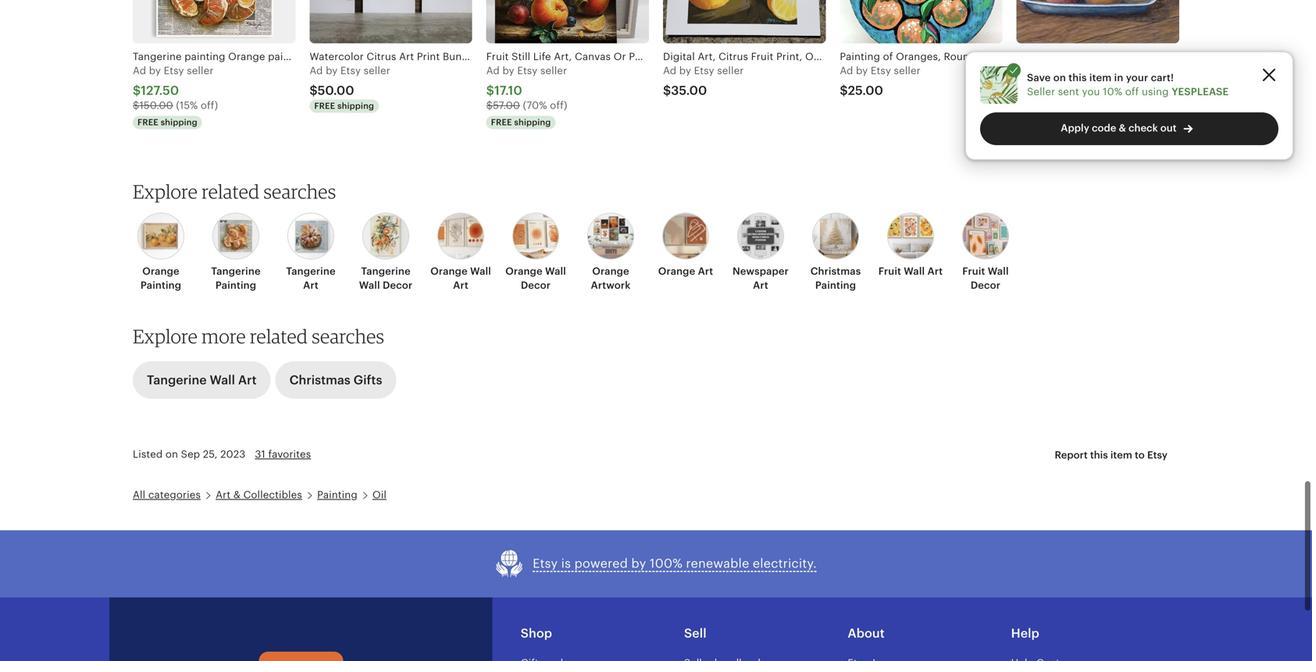 Task type: vqa. For each thing, say whether or not it's contained in the screenshot.
topmost Home
no



Task type: describe. For each thing, give the bounding box(es) containing it.
-
[[1077, 51, 1081, 62]]

painting link
[[317, 490, 358, 501]]

seller inside the a d b y etsy seller $ 25.00
[[894, 65, 921, 77]]

art & collectibles link
[[216, 490, 302, 501]]

sell
[[684, 627, 707, 641]]

a d b y etsy seller $ 25.00
[[840, 65, 921, 97]]

christmas gifts
[[290, 373, 382, 387]]

art inside fruit wall art link
[[928, 266, 943, 277]]

(15%
[[176, 99, 198, 111]]

watercolor
[[310, 51, 364, 62]]

tangerine for tangerine wall art
[[147, 373, 207, 387]]

tangerine for tangerine art
[[286, 266, 336, 277]]

gifts
[[354, 373, 382, 387]]

fruit wall decor link
[[953, 213, 1019, 293]]

tangerine for tangerine painting
[[211, 266, 261, 277]]

on for save
[[1054, 72, 1066, 83]]

orange artwork link
[[578, 213, 644, 293]]

oil inside digital art, citrus fruit print, oranges, digital oil painting, print a d b y etsy seller $ 35.00
[[888, 51, 902, 62]]

you
[[1082, 86, 1100, 98]]

art inside orange art link
[[698, 266, 713, 277]]

wall for orange wall decor
[[545, 266, 566, 277]]

searches inside region
[[264, 180, 336, 203]]

out
[[1161, 122, 1177, 134]]

y inside watercolor citrus art print bundle a d b y etsy seller $ 50.00 free shipping
[[332, 65, 338, 77]]

orange painting link
[[128, 213, 194, 293]]

shop
[[521, 627, 552, 641]]

57.00
[[493, 99, 520, 111]]

b inside the a d b y etsy seller $ 25.00
[[856, 65, 863, 77]]

fruit platter - original oil painting colorful fruit, 12x24 a d b y etsy seller $ 120.00
[[1017, 51, 1281, 97]]

wall for orange wall art
[[470, 266, 491, 277]]

1 digital from the left
[[663, 51, 695, 62]]

christmas for christmas painting
[[811, 266, 861, 277]]

free for 17.10
[[491, 118, 512, 127]]

a inside watercolor citrus art print bundle a d b y etsy seller $ 50.00 free shipping
[[310, 65, 317, 77]]

wall for tangerine wall art
[[210, 373, 235, 387]]

seller inside fruit platter - original oil painting colorful fruit, 12x24 a d b y etsy seller $ 120.00
[[1071, 65, 1098, 77]]

this inside save on this item in your cart! seller sent you 10% off using yesplease
[[1069, 72, 1087, 83]]

report this item to etsy button
[[1043, 441, 1180, 470]]

art inside orange wall art
[[453, 280, 469, 292]]

100%
[[650, 557, 683, 571]]

all categories link
[[133, 490, 201, 501]]

b inside fruit platter - original oil painting colorful fruit, 12x24 a d b y etsy seller $ 120.00
[[1033, 65, 1040, 77]]

renewable
[[686, 557, 749, 571]]

tangerine painting link
[[203, 213, 269, 293]]

fruit inside digital art, citrus fruit print, oranges, digital oil painting, print a d b y etsy seller $ 35.00
[[751, 51, 774, 62]]

using
[[1142, 86, 1169, 98]]

decor for orange
[[521, 280, 551, 292]]

y inside a d b y etsy seller $ 127.50 $ 150.00 (15% off) free shipping
[[155, 65, 161, 77]]

colorful
[[1184, 51, 1223, 62]]

citrus inside digital art, citrus fruit print, oranges, digital oil painting, print a d b y etsy seller $ 35.00
[[719, 51, 748, 62]]

tangerine art link
[[278, 213, 344, 293]]

d inside a d b y etsy seller $ 17.10 $ 57.00 (70% off) free shipping
[[493, 65, 500, 77]]

orange art link
[[653, 213, 719, 279]]

explore for explore more related searches
[[133, 325, 198, 348]]

fruit,
[[1226, 51, 1249, 62]]

listed
[[133, 449, 163, 460]]

off
[[1126, 86, 1139, 98]]

in
[[1115, 72, 1124, 83]]

17.10
[[494, 83, 522, 97]]

1 vertical spatial related
[[250, 325, 308, 348]]

fruit wall decor
[[963, 266, 1009, 292]]

print inside watercolor citrus art print bundle a d b y etsy seller $ 50.00 free shipping
[[417, 51, 440, 62]]

art inside tangerine wall art link
[[238, 373, 257, 387]]

shipping for 17.10
[[514, 118, 551, 127]]

item inside save on this item in your cart! seller sent you 10% off using yesplease
[[1090, 72, 1112, 83]]

etsy inside a d b y etsy seller $ 17.10 $ 57.00 (70% off) free shipping
[[517, 65, 538, 77]]

a inside a d b y etsy seller $ 17.10 $ 57.00 (70% off) free shipping
[[486, 65, 493, 77]]

50.00
[[318, 83, 354, 97]]

orange art
[[658, 266, 713, 277]]

25,
[[203, 449, 218, 460]]

item inside 'button'
[[1111, 450, 1133, 461]]

listed on sep 25, 2023
[[133, 449, 246, 460]]

electricity.
[[753, 557, 817, 571]]

d inside the a d b y etsy seller $ 25.00
[[847, 65, 853, 77]]

favorites
[[268, 449, 311, 460]]

to
[[1135, 450, 1145, 461]]

explore related searches region
[[123, 180, 1189, 321]]

explore for explore related searches
[[133, 180, 198, 203]]

etsy inside digital art, citrus fruit print, oranges, digital oil painting, print a d b y etsy seller $ 35.00
[[694, 65, 715, 77]]

shipping for 127.50
[[161, 118, 197, 127]]

$ inside fruit platter - original oil painting colorful fruit, 12x24 a d b y etsy seller $ 120.00
[[1017, 83, 1025, 97]]

art,
[[698, 51, 716, 62]]

orange painting
[[140, 266, 181, 292]]

watercolor citrus art print bundle image
[[310, 0, 472, 43]]

by
[[632, 557, 646, 571]]

tangerine wall art link
[[133, 362, 271, 399]]

orange for orange artwork
[[592, 266, 629, 277]]

etsy inside button
[[533, 557, 558, 571]]

etsy inside a d b y etsy seller $ 127.50 $ 150.00 (15% off) free shipping
[[164, 65, 184, 77]]

art inside tangerine art
[[303, 280, 319, 292]]

art & collectibles
[[216, 490, 302, 501]]

is
[[561, 557, 571, 571]]

etsy is powered by 100% renewable electricity. button
[[495, 549, 817, 579]]

report
[[1055, 450, 1088, 461]]

check
[[1129, 122, 1158, 134]]

d inside fruit platter - original oil painting colorful fruit, 12x24 a d b y etsy seller $ 120.00
[[1024, 65, 1030, 77]]

seller
[[1027, 86, 1056, 98]]

original
[[1084, 51, 1123, 62]]

oil link
[[373, 490, 387, 501]]

fruit for fruit platter - original oil painting colorful fruit, 12x24 a d b y etsy seller $ 120.00
[[1017, 51, 1039, 62]]

explore related searches
[[133, 180, 336, 203]]

31
[[255, 449, 266, 460]]

10%
[[1103, 86, 1123, 98]]

oil
[[1126, 51, 1138, 62]]

1 vertical spatial searches
[[312, 325, 384, 348]]

sent
[[1058, 86, 1080, 98]]

more
[[202, 325, 246, 348]]

orange wall art
[[431, 266, 491, 292]]

orange wall art link
[[428, 213, 494, 293]]

save on this item in your cart! seller sent you 10% off using yesplease
[[1027, 72, 1229, 98]]

save
[[1027, 72, 1051, 83]]

oranges,
[[805, 51, 851, 62]]

a inside digital art, citrus fruit print, oranges, digital oil painting, print a d b y etsy seller $ 35.00
[[663, 65, 670, 77]]

fruit wall art
[[879, 266, 943, 277]]

150.00
[[139, 99, 173, 111]]

a d b y etsy seller $ 17.10 $ 57.00 (70% off) free shipping
[[486, 65, 568, 127]]

1 vertical spatial oil
[[373, 490, 387, 501]]

free inside watercolor citrus art print bundle a d b y etsy seller $ 50.00 free shipping
[[314, 101, 335, 111]]

painting for tangerine painting
[[215, 280, 256, 292]]

(70%
[[523, 99, 547, 111]]

powered
[[575, 557, 628, 571]]

d inside watercolor citrus art print bundle a d b y etsy seller $ 50.00 free shipping
[[316, 65, 323, 77]]

your
[[1126, 72, 1149, 83]]

all
[[133, 490, 146, 501]]

digital art, citrus fruit print, oranges, digital oil painting, print a d b y etsy seller $ 35.00
[[663, 51, 974, 97]]

b inside a d b y etsy seller $ 17.10 $ 57.00 (70% off) free shipping
[[503, 65, 509, 77]]



Task type: locate. For each thing, give the bounding box(es) containing it.
tangerine inside tangerine wall decor
[[361, 266, 411, 277]]

citrus
[[367, 51, 396, 62], [719, 51, 748, 62]]

fruit wall art link
[[878, 213, 944, 279]]

y
[[155, 65, 161, 77], [332, 65, 338, 77], [509, 65, 515, 77], [686, 65, 691, 77], [863, 65, 868, 77], [1039, 65, 1045, 77]]

4 b from the left
[[679, 65, 686, 77]]

fruit left print,
[[751, 51, 774, 62]]

item
[[1090, 72, 1112, 83], [1111, 450, 1133, 461]]

0 horizontal spatial &
[[233, 490, 241, 501]]

tangerine up more
[[211, 266, 261, 277]]

1 vertical spatial &
[[233, 490, 241, 501]]

explore up "orange painting" 'link'
[[133, 180, 198, 203]]

1 a from the left
[[133, 65, 140, 77]]

decor inside tangerine wall decor
[[383, 280, 413, 292]]

tangerine wall decor
[[359, 266, 413, 292]]

art inside newspaper art
[[753, 280, 769, 292]]

tangerine for tangerine wall decor
[[361, 266, 411, 277]]

newspaper art link
[[728, 213, 794, 293]]

6 y from the left
[[1039, 65, 1045, 77]]

1 vertical spatial item
[[1111, 450, 1133, 461]]

0 vertical spatial this
[[1069, 72, 1087, 83]]

0 horizontal spatial this
[[1069, 72, 1087, 83]]

etsy right to
[[1148, 450, 1168, 461]]

2 citrus from the left
[[719, 51, 748, 62]]

searches
[[264, 180, 336, 203], [312, 325, 384, 348]]

fruit up save
[[1017, 51, 1039, 62]]

orange left tangerine painting
[[142, 266, 180, 277]]

related inside explore related searches region
[[202, 180, 260, 203]]

y down watercolor
[[332, 65, 338, 77]]

shipping
[[337, 101, 374, 111], [161, 118, 197, 127], [514, 118, 551, 127]]

y inside digital art, citrus fruit print, oranges, digital oil painting, print a d b y etsy seller $ 35.00
[[686, 65, 691, 77]]

0 horizontal spatial free
[[137, 118, 159, 127]]

christmas painting
[[811, 266, 861, 292]]

wall inside orange wall decor
[[545, 266, 566, 277]]

1 orange from the left
[[142, 266, 180, 277]]

off)
[[201, 99, 218, 111], [550, 99, 568, 111]]

fruit right fruit wall art
[[963, 266, 985, 277]]

d
[[140, 65, 146, 77], [316, 65, 323, 77], [493, 65, 500, 77], [670, 65, 677, 77], [847, 65, 853, 77], [1024, 65, 1030, 77]]

5 orange from the left
[[658, 266, 696, 277]]

etsy
[[164, 65, 184, 77], [341, 65, 361, 77], [517, 65, 538, 77], [694, 65, 715, 77], [871, 65, 891, 77], [1048, 65, 1068, 77], [1148, 450, 1168, 461], [533, 557, 558, 571]]

wall
[[470, 266, 491, 277], [545, 266, 566, 277], [904, 266, 925, 277], [988, 266, 1009, 277], [359, 280, 380, 292], [210, 373, 235, 387]]

etsy inside watercolor citrus art print bundle a d b y etsy seller $ 50.00 free shipping
[[341, 65, 361, 77]]

off) for 17.10
[[550, 99, 568, 111]]

art right tangerine wall decor
[[453, 280, 469, 292]]

0 vertical spatial on
[[1054, 72, 1066, 83]]

wall for fruit wall art
[[904, 266, 925, 277]]

b up seller
[[1033, 65, 1040, 77]]

painting
[[1141, 51, 1182, 62]]

tangerine
[[211, 266, 261, 277], [286, 266, 336, 277], [361, 266, 411, 277], [147, 373, 207, 387]]

2 b from the left
[[326, 65, 332, 77]]

tangerine painting orange painting original oil painting mandarin painting citrus painting newspaper art fruit painting image
[[133, 0, 296, 43]]

digital up the a d b y etsy seller $ 25.00
[[853, 51, 885, 62]]

tangerine down more
[[147, 373, 207, 387]]

newspaper
[[733, 266, 789, 277]]

off) inside a d b y etsy seller $ 17.10 $ 57.00 (70% off) free shipping
[[550, 99, 568, 111]]

5 seller from the left
[[894, 65, 921, 77]]

0 vertical spatial searches
[[264, 180, 336, 203]]

christmas inside explore related searches region
[[811, 266, 861, 277]]

5 d from the left
[[847, 65, 853, 77]]

on left sep
[[166, 449, 178, 460]]

0 horizontal spatial christmas
[[290, 373, 351, 387]]

1 print from the left
[[417, 51, 440, 62]]

citrus right art,
[[719, 51, 748, 62]]

a
[[133, 65, 140, 77], [310, 65, 317, 77], [486, 65, 493, 77], [663, 65, 670, 77], [840, 65, 847, 77], [1017, 65, 1024, 77]]

y inside fruit platter - original oil painting colorful fruit, 12x24 a d b y etsy seller $ 120.00
[[1039, 65, 1045, 77]]

2 off) from the left
[[550, 99, 568, 111]]

1 horizontal spatial &
[[1119, 122, 1126, 134]]

fruit
[[751, 51, 774, 62], [1017, 51, 1039, 62], [879, 266, 902, 277], [963, 266, 985, 277]]

citrus down watercolor citrus art print bundle image
[[367, 51, 396, 62]]

5 y from the left
[[863, 65, 868, 77]]

seller inside watercolor citrus art print bundle a d b y etsy seller $ 50.00 free shipping
[[364, 65, 390, 77]]

1 horizontal spatial off)
[[550, 99, 568, 111]]

12x24
[[1252, 51, 1281, 62]]

christmas
[[811, 266, 861, 277], [290, 373, 351, 387]]

etsy left is
[[533, 557, 558, 571]]

orange right orange wall art
[[506, 266, 543, 277]]

2 horizontal spatial shipping
[[514, 118, 551, 127]]

0 vertical spatial explore
[[133, 180, 198, 203]]

orange inside orange wall art
[[431, 266, 468, 277]]

1 explore from the top
[[133, 180, 198, 203]]

1 seller from the left
[[187, 65, 214, 77]]

b
[[149, 65, 156, 77], [326, 65, 332, 77], [503, 65, 509, 77], [679, 65, 686, 77], [856, 65, 863, 77], [1033, 65, 1040, 77]]

orange right orange artwork
[[658, 266, 696, 277]]

3 decor from the left
[[971, 280, 1001, 292]]

0 vertical spatial &
[[1119, 122, 1126, 134]]

explore more related searches
[[133, 325, 384, 348]]

tangerine right tangerine painting
[[286, 266, 336, 277]]

apply code & check out
[[1061, 122, 1177, 134]]

b up the 17.10
[[503, 65, 509, 77]]

all categories
[[133, 490, 201, 501]]

3 d from the left
[[493, 65, 500, 77]]

print,
[[776, 51, 803, 62]]

painting for christmas painting
[[815, 280, 856, 292]]

painting inside 'link'
[[140, 280, 181, 292]]

free for 127.50
[[137, 118, 159, 127]]

6 d from the left
[[1024, 65, 1030, 77]]

3 b from the left
[[503, 65, 509, 77]]

1 y from the left
[[155, 65, 161, 77]]

painting left tangerine painting
[[140, 280, 181, 292]]

decor inside fruit wall decor
[[971, 280, 1001, 292]]

b up 35.00
[[679, 65, 686, 77]]

y inside the a d b y etsy seller $ 25.00
[[863, 65, 868, 77]]

b inside digital art, citrus fruit print, oranges, digital oil painting, print a d b y etsy seller $ 35.00
[[679, 65, 686, 77]]

& left collectibles
[[233, 490, 241, 501]]

1 horizontal spatial digital
[[853, 51, 885, 62]]

4 orange from the left
[[592, 266, 629, 277]]

31 favorites
[[255, 449, 311, 460]]

fruit for fruit wall art
[[879, 266, 902, 277]]

d inside a d b y etsy seller $ 127.50 $ 150.00 (15% off) free shipping
[[140, 65, 146, 77]]

etsy down the platter
[[1048, 65, 1068, 77]]

2 y from the left
[[332, 65, 338, 77]]

art down watercolor citrus art print bundle image
[[399, 51, 414, 62]]

0 vertical spatial item
[[1090, 72, 1112, 83]]

watercolor citrus art print bundle a d b y etsy seller $ 50.00 free shipping
[[310, 51, 477, 111]]

0 vertical spatial oil
[[888, 51, 902, 62]]

1 citrus from the left
[[367, 51, 396, 62]]

apply code & check out link
[[980, 113, 1279, 145]]

art left fruit wall decor
[[928, 266, 943, 277]]

related
[[202, 180, 260, 203], [250, 325, 308, 348]]

$
[[133, 83, 141, 97], [310, 83, 318, 97], [486, 83, 494, 97], [663, 83, 671, 97], [840, 83, 848, 97], [1017, 83, 1025, 97], [133, 99, 139, 111], [486, 99, 493, 111]]

off) right the (15%
[[201, 99, 218, 111]]

orange up artwork
[[592, 266, 629, 277]]

fruit for fruit wall decor
[[963, 266, 985, 277]]

off) inside a d b y etsy seller $ 127.50 $ 150.00 (15% off) free shipping
[[201, 99, 218, 111]]

1 off) from the left
[[201, 99, 218, 111]]

2 seller from the left
[[364, 65, 390, 77]]

2 a from the left
[[310, 65, 317, 77]]

oil right painting link
[[373, 490, 387, 501]]

this inside 'button'
[[1090, 450, 1108, 461]]

print left bundle
[[417, 51, 440, 62]]

seller inside digital art, citrus fruit print, oranges, digital oil painting, print a d b y etsy seller $ 35.00
[[717, 65, 744, 77]]

wall inside fruit wall decor
[[988, 266, 1009, 277]]

christmas for christmas gifts
[[290, 373, 351, 387]]

a inside a d b y etsy seller $ 127.50 $ 150.00 (15% off) free shipping
[[133, 65, 140, 77]]

yesplease
[[1172, 86, 1229, 98]]

shipping inside a d b y etsy seller $ 127.50 $ 150.00 (15% off) free shipping
[[161, 118, 197, 127]]

painting inside tangerine painting
[[215, 280, 256, 292]]

on inside save on this item in your cart! seller sent you 10% off using yesplease
[[1054, 72, 1066, 83]]

citrus inside watercolor citrus art print bundle a d b y etsy seller $ 50.00 free shipping
[[367, 51, 396, 62]]

120.00
[[1025, 83, 1067, 97]]

oil up the a d b y etsy seller $ 25.00
[[888, 51, 902, 62]]

4 d from the left
[[670, 65, 677, 77]]

2 explore from the top
[[133, 325, 198, 348]]

1 horizontal spatial citrus
[[719, 51, 748, 62]]

5 b from the left
[[856, 65, 863, 77]]

3 seller from the left
[[541, 65, 567, 77]]

fruit inside fruit platter - original oil painting colorful fruit, 12x24 a d b y etsy seller $ 120.00
[[1017, 51, 1039, 62]]

etsy up 25.00
[[871, 65, 891, 77]]

painting left oil link
[[317, 490, 358, 501]]

6 b from the left
[[1033, 65, 1040, 77]]

seller down watercolor
[[364, 65, 390, 77]]

etsy up 127.50
[[164, 65, 184, 77]]

orange inside orange artwork
[[592, 266, 629, 277]]

print
[[417, 51, 440, 62], [951, 51, 974, 62]]

1 horizontal spatial free
[[314, 101, 335, 111]]

0 horizontal spatial shipping
[[161, 118, 197, 127]]

d up 127.50
[[140, 65, 146, 77]]

christmas gifts link
[[275, 362, 396, 399]]

1 d from the left
[[140, 65, 146, 77]]

fruit platter - original oil painting colorful fruit, 12x24 image
[[1017, 0, 1180, 43]]

seller up the (15%
[[187, 65, 214, 77]]

y up the 17.10
[[509, 65, 515, 77]]

0 horizontal spatial decor
[[383, 280, 413, 292]]

seller
[[187, 65, 214, 77], [364, 65, 390, 77], [541, 65, 567, 77], [717, 65, 744, 77], [894, 65, 921, 77], [1071, 65, 1098, 77]]

platter
[[1042, 51, 1074, 62]]

0 horizontal spatial on
[[166, 449, 178, 460]]

orange inside orange painting
[[142, 266, 180, 277]]

painting up more
[[215, 280, 256, 292]]

this right 'report'
[[1090, 450, 1108, 461]]

2 horizontal spatial decor
[[971, 280, 1001, 292]]

digital art, citrus fruit print, oranges, digital oil painting, print image
[[663, 0, 826, 43]]

1 horizontal spatial this
[[1090, 450, 1108, 461]]

art
[[399, 51, 414, 62], [698, 266, 713, 277], [928, 266, 943, 277], [303, 280, 319, 292], [453, 280, 469, 292], [753, 280, 769, 292], [238, 373, 257, 387], [216, 490, 231, 501]]

1 horizontal spatial oil
[[888, 51, 902, 62]]

orange for orange wall decor
[[506, 266, 543, 277]]

related right more
[[250, 325, 308, 348]]

b up 127.50
[[149, 65, 156, 77]]

0 horizontal spatial off)
[[201, 99, 218, 111]]

free inside a d b y etsy seller $ 127.50 $ 150.00 (15% off) free shipping
[[137, 118, 159, 127]]

wall inside tangerine wall decor
[[359, 280, 380, 292]]

2 horizontal spatial free
[[491, 118, 512, 127]]

on up sent
[[1054, 72, 1066, 83]]

1 horizontal spatial on
[[1054, 72, 1066, 83]]

31 favorites link
[[255, 449, 311, 460]]

y up 25.00
[[863, 65, 868, 77]]

fruit right 'christmas painting'
[[879, 266, 902, 277]]

orange for orange wall art
[[431, 266, 468, 277]]

tangerine wall decor link
[[353, 213, 419, 293]]

seller up (70%
[[541, 65, 567, 77]]

categories
[[148, 490, 201, 501]]

a inside the a d b y etsy seller $ 25.00
[[840, 65, 847, 77]]

free down 150.00
[[137, 118, 159, 127]]

digital left art,
[[663, 51, 695, 62]]

item up you
[[1090, 72, 1112, 83]]

etsy inside 'button'
[[1148, 450, 1168, 461]]

a inside fruit platter - original oil painting colorful fruit, 12x24 a d b y etsy seller $ 120.00
[[1017, 65, 1024, 77]]

2 d from the left
[[316, 65, 323, 77]]

0 vertical spatial christmas
[[811, 266, 861, 277]]

b inside a d b y etsy seller $ 127.50 $ 150.00 (15% off) free shipping
[[149, 65, 156, 77]]

bundle
[[443, 51, 477, 62]]

tangerine wall art
[[147, 373, 257, 387]]

&
[[1119, 122, 1126, 134], [233, 490, 241, 501]]

art inside watercolor citrus art print bundle a d b y etsy seller $ 50.00 free shipping
[[399, 51, 414, 62]]

3 y from the left
[[509, 65, 515, 77]]

etsy down art,
[[694, 65, 715, 77]]

6 seller from the left
[[1071, 65, 1098, 77]]

christmas painting link
[[803, 213, 869, 293]]

y up 127.50
[[155, 65, 161, 77]]

item left to
[[1111, 450, 1133, 461]]

report this item to etsy
[[1055, 450, 1168, 461]]

decor for tangerine
[[383, 280, 413, 292]]

digital
[[663, 51, 695, 62], [853, 51, 885, 62]]

explore inside region
[[133, 180, 198, 203]]

etsy inside the a d b y etsy seller $ 25.00
[[871, 65, 891, 77]]

2023
[[220, 449, 246, 460]]

art up explore more related searches
[[303, 280, 319, 292]]

d up 35.00
[[670, 65, 677, 77]]

art down explore more related searches
[[238, 373, 257, 387]]

painting right newspaper art
[[815, 280, 856, 292]]

$ inside watercolor citrus art print bundle a d b y etsy seller $ 50.00 free shipping
[[310, 83, 318, 97]]

this
[[1069, 72, 1087, 83], [1090, 450, 1108, 461]]

collectibles
[[243, 490, 302, 501]]

y inside a d b y etsy seller $ 17.10 $ 57.00 (70% off) free shipping
[[509, 65, 515, 77]]

print right painting,
[[951, 51, 974, 62]]

orange
[[142, 266, 180, 277], [431, 266, 468, 277], [506, 266, 543, 277], [592, 266, 629, 277], [658, 266, 696, 277]]

etsy down watercolor
[[341, 65, 361, 77]]

related up tangerine painting link
[[202, 180, 260, 203]]

4 y from the left
[[686, 65, 691, 77]]

searches up christmas gifts
[[312, 325, 384, 348]]

code
[[1092, 122, 1117, 134]]

y up 35.00
[[686, 65, 691, 77]]

127.50
[[141, 83, 179, 97]]

$ inside digital art, citrus fruit print, oranges, digital oil painting, print a d b y etsy seller $ 35.00
[[663, 83, 671, 97]]

orange wall decor link
[[503, 213, 569, 293]]

decor for fruit
[[971, 280, 1001, 292]]

b up 25.00
[[856, 65, 863, 77]]

1 horizontal spatial shipping
[[337, 101, 374, 111]]

shipping inside a d b y etsy seller $ 17.10 $ 57.00 (70% off) free shipping
[[514, 118, 551, 127]]

seller down digital art, citrus fruit print, oranges, digital oil painting, print image
[[717, 65, 744, 77]]

tangerine right tangerine art
[[361, 266, 411, 277]]

2 digital from the left
[[853, 51, 885, 62]]

painting of oranges, round artwork, unique artwork, orange collectors, fruit collectors, kitchen decor, fall decor, image
[[840, 0, 1003, 43]]

seller inside a d b y etsy seller $ 17.10 $ 57.00 (70% off) free shipping
[[541, 65, 567, 77]]

seller down painting,
[[894, 65, 921, 77]]

shipping down the (15%
[[161, 118, 197, 127]]

d up seller
[[1024, 65, 1030, 77]]

shipping down (70%
[[514, 118, 551, 127]]

b inside watercolor citrus art print bundle a d b y etsy seller $ 50.00 free shipping
[[326, 65, 332, 77]]

1 vertical spatial on
[[166, 449, 178, 460]]

painting for orange painting
[[140, 280, 181, 292]]

about
[[848, 627, 885, 641]]

painting,
[[905, 51, 949, 62]]

orange artwork
[[591, 266, 631, 292]]

1 vertical spatial christmas
[[290, 373, 351, 387]]

1 vertical spatial this
[[1090, 450, 1108, 461]]

decor inside orange wall decor
[[521, 280, 551, 292]]

painting
[[140, 280, 181, 292], [215, 280, 256, 292], [815, 280, 856, 292], [317, 490, 358, 501]]

1 vertical spatial explore
[[133, 325, 198, 348]]

3 orange from the left
[[506, 266, 543, 277]]

orange inside orange art link
[[658, 266, 696, 277]]

0 horizontal spatial citrus
[[367, 51, 396, 62]]

orange for orange painting
[[142, 266, 180, 277]]

shipping down 50.00
[[337, 101, 374, 111]]

& right the code
[[1119, 122, 1126, 134]]

0 horizontal spatial print
[[417, 51, 440, 62]]

searches up tangerine art link
[[264, 180, 336, 203]]

art down 2023
[[216, 490, 231, 501]]

christmas left gifts
[[290, 373, 351, 387]]

etsy inside fruit platter - original oil painting colorful fruit, 12x24 a d b y etsy seller $ 120.00
[[1048, 65, 1068, 77]]

apply
[[1061, 122, 1090, 134]]

wall for tangerine wall decor
[[359, 280, 380, 292]]

0 vertical spatial related
[[202, 180, 260, 203]]

newspaper art
[[733, 266, 789, 292]]

orange for orange art
[[658, 266, 696, 277]]

etsy up the 17.10
[[517, 65, 538, 77]]

artwork
[[591, 280, 631, 292]]

seller inside a d b y etsy seller $ 127.50 $ 150.00 (15% off) free shipping
[[187, 65, 214, 77]]

tangerine art
[[286, 266, 336, 292]]

on for listed
[[166, 449, 178, 460]]

1 horizontal spatial decor
[[521, 280, 551, 292]]

1 horizontal spatial christmas
[[811, 266, 861, 277]]

6 a from the left
[[1017, 65, 1024, 77]]

tangerine painting
[[211, 266, 261, 292]]

5 a from the left
[[840, 65, 847, 77]]

free down 50.00
[[314, 101, 335, 111]]

oil
[[888, 51, 902, 62], [373, 490, 387, 501]]

2 orange from the left
[[431, 266, 468, 277]]

fruit still life art, canvas or poster, fruit wall art, still life decor, fruit artwork, fruit wall decor, living room decor, room decor image
[[486, 0, 649, 43]]

25.00
[[848, 83, 883, 97]]

1 decor from the left
[[383, 280, 413, 292]]

fruit inside fruit wall decor
[[963, 266, 985, 277]]

sep
[[181, 449, 200, 460]]

art left newspaper
[[698, 266, 713, 277]]

4 seller from the left
[[717, 65, 744, 77]]

d up the 17.10
[[493, 65, 500, 77]]

1 horizontal spatial print
[[951, 51, 974, 62]]

$ inside the a d b y etsy seller $ 25.00
[[840, 83, 848, 97]]

d up 25.00
[[847, 65, 853, 77]]

b down watercolor
[[326, 65, 332, 77]]

1 b from the left
[[149, 65, 156, 77]]

2 decor from the left
[[521, 280, 551, 292]]

orange inside orange wall decor
[[506, 266, 543, 277]]

0 horizontal spatial oil
[[373, 490, 387, 501]]

d down watercolor
[[316, 65, 323, 77]]

art down newspaper
[[753, 280, 769, 292]]

this up sent
[[1069, 72, 1087, 83]]

off) right (70%
[[550, 99, 568, 111]]

y up 120.00
[[1039, 65, 1045, 77]]

seller down -
[[1071, 65, 1098, 77]]

off) for 127.50
[[201, 99, 218, 111]]

free inside a d b y etsy seller $ 17.10 $ 57.00 (70% off) free shipping
[[491, 118, 512, 127]]

2 print from the left
[[951, 51, 974, 62]]

orange right tangerine wall decor
[[431, 266, 468, 277]]

free down 57.00
[[491, 118, 512, 127]]

4 a from the left
[[663, 65, 670, 77]]

0 horizontal spatial digital
[[663, 51, 695, 62]]

explore up tangerine wall art link
[[133, 325, 198, 348]]

wall inside orange wall art
[[470, 266, 491, 277]]

wall for fruit wall decor
[[988, 266, 1009, 277]]

3 a from the left
[[486, 65, 493, 77]]

d inside digital art, citrus fruit print, oranges, digital oil painting, print a d b y etsy seller $ 35.00
[[670, 65, 677, 77]]

print inside digital art, citrus fruit print, oranges, digital oil painting, print a d b y etsy seller $ 35.00
[[951, 51, 974, 62]]

shipping inside watercolor citrus art print bundle a d b y etsy seller $ 50.00 free shipping
[[337, 101, 374, 111]]

painting inside 'christmas painting'
[[815, 280, 856, 292]]

christmas left fruit wall art
[[811, 266, 861, 277]]



